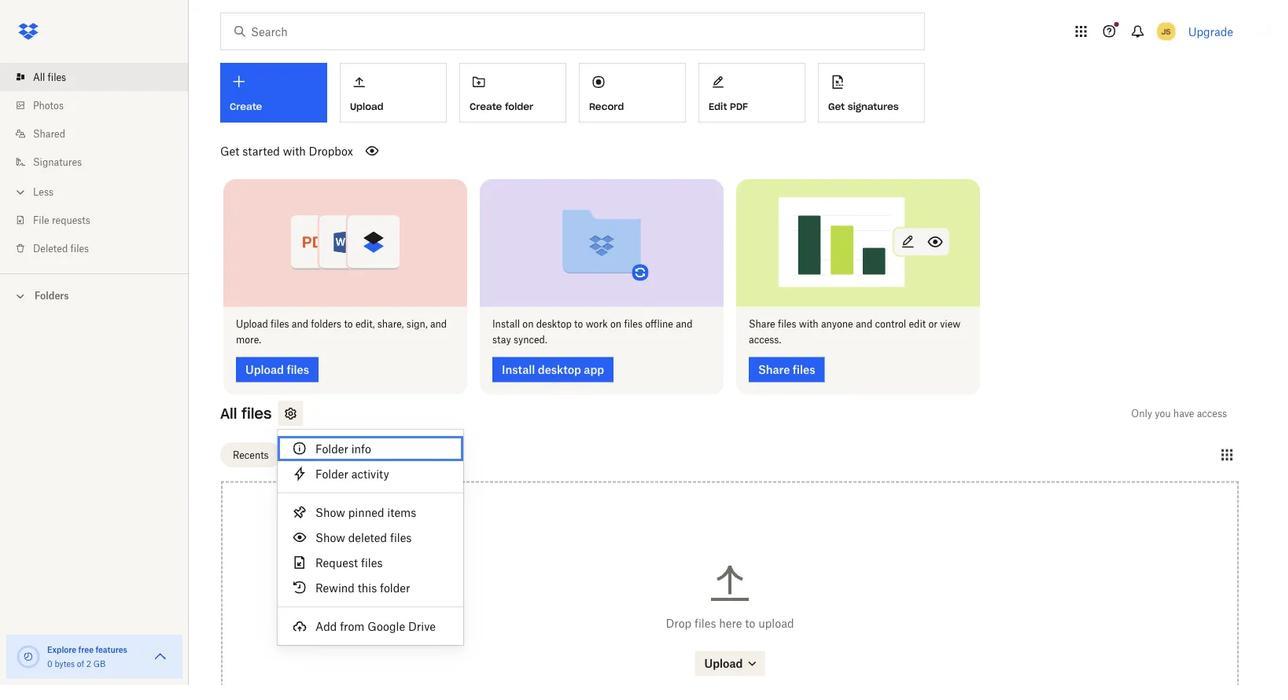 Task type: describe. For each thing, give the bounding box(es) containing it.
folders button
[[0, 284, 189, 307]]

create folder button
[[459, 63, 566, 123]]

1 horizontal spatial all
[[220, 405, 237, 423]]

1 on from the left
[[523, 319, 534, 330]]

to for drop files here to upload
[[745, 617, 755, 631]]

deleted
[[33, 243, 68, 254]]

install on desktop to work on files offline and stay synced.
[[492, 319, 693, 346]]

folder activity
[[315, 468, 389, 481]]

rewind this folder
[[315, 582, 410, 595]]

files inside share files with anyone and control edit or view access.
[[778, 319, 796, 330]]

have
[[1173, 408, 1194, 420]]

get signatures
[[828, 101, 899, 113]]

folder inside create folder button
[[505, 101, 533, 113]]

explore
[[47, 645, 76, 655]]

view
[[940, 319, 961, 330]]

signatures
[[848, 101, 899, 113]]

upload
[[758, 617, 794, 631]]

signatures
[[33, 156, 82, 168]]

shared link
[[13, 120, 189, 148]]

2
[[86, 660, 91, 669]]

request files
[[315, 556, 383, 570]]

edit
[[709, 101, 727, 113]]

folder info
[[315, 442, 371, 456]]

recents button
[[220, 443, 281, 468]]

starred button
[[288, 443, 347, 468]]

upgrade link
[[1188, 25, 1233, 38]]

from
[[340, 620, 365, 634]]

show pinned items menu item
[[278, 500, 463, 525]]

record
[[589, 101, 624, 113]]

deleted files
[[33, 243, 89, 254]]

0
[[47, 660, 52, 669]]

all files inside list item
[[33, 71, 66, 83]]

2 on from the left
[[610, 319, 621, 330]]

features
[[96, 645, 127, 655]]

pdf
[[730, 101, 748, 113]]

photos link
[[13, 91, 189, 120]]

show for show pinned items
[[315, 506, 345, 520]]

explore free features 0 bytes of 2 gb
[[47, 645, 127, 669]]

folders
[[311, 319, 341, 330]]

less
[[33, 186, 54, 198]]

to inside upload files and folders to edit, share, sign, and more.
[[344, 319, 353, 330]]

show for show deleted files
[[315, 531, 345, 545]]

2 and from the left
[[430, 319, 447, 330]]

recents
[[233, 450, 269, 461]]

starred
[[300, 450, 334, 461]]

dropbox
[[309, 144, 353, 158]]

request files menu item
[[278, 551, 463, 576]]

items
[[387, 506, 416, 520]]

less image
[[13, 184, 28, 200]]

more.
[[236, 334, 261, 346]]

share
[[749, 319, 775, 330]]

install
[[492, 319, 520, 330]]

files inside the "install on desktop to work on files offline and stay synced."
[[624, 319, 643, 330]]

rewind this folder menu item
[[278, 576, 463, 601]]

stay
[[492, 334, 511, 346]]

create
[[470, 101, 502, 113]]

file requests link
[[13, 206, 189, 234]]

folders
[[35, 290, 69, 302]]

files left folder settings icon in the bottom of the page
[[241, 405, 272, 423]]

bytes
[[55, 660, 75, 669]]

edit,
[[355, 319, 375, 330]]

folder settings image
[[281, 405, 300, 424]]

with for files
[[799, 319, 819, 330]]

activity
[[351, 468, 389, 481]]

list containing all files
[[0, 53, 189, 274]]

control
[[875, 319, 906, 330]]

you
[[1155, 408, 1171, 420]]

upgrade
[[1188, 25, 1233, 38]]

deleted
[[348, 531, 387, 545]]

get for get started with dropbox
[[220, 144, 239, 158]]

google
[[368, 620, 405, 634]]

this
[[358, 582, 377, 595]]

desktop
[[536, 319, 572, 330]]

started
[[242, 144, 280, 158]]

edit pdf
[[709, 101, 748, 113]]

edit
[[909, 319, 926, 330]]

files right deleted
[[70, 243, 89, 254]]

gb
[[93, 660, 106, 669]]

get signatures button
[[818, 63, 925, 123]]

add
[[315, 620, 337, 634]]

file requests
[[33, 214, 90, 226]]

anyone
[[821, 319, 853, 330]]

access
[[1197, 408, 1227, 420]]

work
[[586, 319, 608, 330]]



Task type: locate. For each thing, give the bounding box(es) containing it.
files down show deleted files menu item on the bottom left of the page
[[361, 556, 383, 570]]

drive
[[408, 620, 436, 634]]

request
[[315, 556, 358, 570]]

folder info menu item
[[278, 437, 463, 462]]

or
[[928, 319, 938, 330]]

and inside share files with anyone and control edit or view access.
[[856, 319, 872, 330]]

1 horizontal spatial all files
[[220, 405, 272, 423]]

create folder
[[470, 101, 533, 113]]

0 vertical spatial folder
[[315, 442, 348, 456]]

0 vertical spatial folder
[[505, 101, 533, 113]]

2 show from the top
[[315, 531, 345, 545]]

files left offline
[[624, 319, 643, 330]]

get for get signatures
[[828, 101, 845, 113]]

0 horizontal spatial get
[[220, 144, 239, 158]]

shared
[[33, 128, 65, 140]]

0 horizontal spatial folder
[[380, 582, 410, 595]]

edit pdf button
[[698, 63, 805, 123]]

1 vertical spatial get
[[220, 144, 239, 158]]

record button
[[579, 63, 686, 123]]

0 horizontal spatial all
[[33, 71, 45, 83]]

files inside upload files and folders to edit, share, sign, and more.
[[271, 319, 289, 330]]

to inside the "install on desktop to work on files offline and stay synced."
[[574, 319, 583, 330]]

upload files and folders to edit, share, sign, and more.
[[236, 319, 447, 346]]

folder activity menu item
[[278, 462, 463, 487]]

files up photos
[[48, 71, 66, 83]]

and inside the "install on desktop to work on files offline and stay synced."
[[676, 319, 693, 330]]

drop
[[666, 617, 692, 631]]

all files list item
[[0, 63, 189, 91]]

offline
[[645, 319, 673, 330]]

with left anyone
[[799, 319, 819, 330]]

requests
[[52, 214, 90, 226]]

only you have access
[[1131, 408, 1227, 420]]

0 horizontal spatial all files
[[33, 71, 66, 83]]

signatures link
[[13, 148, 189, 176]]

all inside list item
[[33, 71, 45, 83]]

and right offline
[[676, 319, 693, 330]]

3 and from the left
[[676, 319, 693, 330]]

share,
[[377, 319, 404, 330]]

on right work
[[610, 319, 621, 330]]

0 vertical spatial all files
[[33, 71, 66, 83]]

folder
[[505, 101, 533, 113], [380, 582, 410, 595]]

share files with anyone and control edit or view access.
[[749, 319, 961, 346]]

1 horizontal spatial to
[[574, 319, 583, 330]]

folder for folder info
[[315, 442, 348, 456]]

and right sign,
[[430, 319, 447, 330]]

file
[[33, 214, 49, 226]]

show deleted files
[[315, 531, 412, 545]]

files right upload
[[271, 319, 289, 330]]

folder right this in the bottom of the page
[[380, 582, 410, 595]]

files
[[48, 71, 66, 83], [70, 243, 89, 254], [271, 319, 289, 330], [624, 319, 643, 330], [778, 319, 796, 330], [241, 405, 272, 423], [390, 531, 412, 545], [361, 556, 383, 570], [695, 617, 716, 631]]

dropbox image
[[13, 16, 44, 47]]

info
[[351, 442, 371, 456]]

and left control
[[856, 319, 872, 330]]

free
[[78, 645, 94, 655]]

with
[[283, 144, 306, 158], [799, 319, 819, 330]]

1 vertical spatial show
[[315, 531, 345, 545]]

and left folders
[[292, 319, 308, 330]]

all files up recents
[[220, 405, 272, 423]]

show inside menu item
[[315, 531, 345, 545]]

show inside menu item
[[315, 506, 345, 520]]

folder down starred
[[315, 468, 348, 481]]

show pinned items
[[315, 506, 416, 520]]

photos
[[33, 100, 64, 111]]

get started with dropbox
[[220, 144, 353, 158]]

add from google drive
[[315, 620, 436, 634]]

show up request
[[315, 531, 345, 545]]

sign,
[[407, 319, 428, 330]]

all up photos
[[33, 71, 45, 83]]

all files link
[[13, 63, 189, 91]]

1 horizontal spatial get
[[828, 101, 845, 113]]

with right started
[[283, 144, 306, 158]]

here
[[719, 617, 742, 631]]

add from google drive menu item
[[278, 614, 463, 639]]

list
[[0, 53, 189, 274]]

2 horizontal spatial to
[[745, 617, 755, 631]]

files down items
[[390, 531, 412, 545]]

get
[[828, 101, 845, 113], [220, 144, 239, 158]]

all files up photos
[[33, 71, 66, 83]]

1 folder from the top
[[315, 442, 348, 456]]

on up synced. in the left of the page
[[523, 319, 534, 330]]

rewind
[[315, 582, 355, 595]]

folder for folder activity
[[315, 468, 348, 481]]

with inside share files with anyone and control edit or view access.
[[799, 319, 819, 330]]

1 and from the left
[[292, 319, 308, 330]]

on
[[523, 319, 534, 330], [610, 319, 621, 330]]

files left here
[[695, 617, 716, 631]]

files right the share
[[778, 319, 796, 330]]

all
[[33, 71, 45, 83], [220, 405, 237, 423]]

of
[[77, 660, 84, 669]]

only
[[1131, 408, 1152, 420]]

1 horizontal spatial folder
[[505, 101, 533, 113]]

1 vertical spatial folder
[[315, 468, 348, 481]]

1 vertical spatial with
[[799, 319, 819, 330]]

1 show from the top
[[315, 506, 345, 520]]

1 horizontal spatial with
[[799, 319, 819, 330]]

to left work
[[574, 319, 583, 330]]

0 horizontal spatial to
[[344, 319, 353, 330]]

to for install on desktop to work on files offline and stay synced.
[[574, 319, 583, 330]]

folder left info
[[315, 442, 348, 456]]

files inside list item
[[48, 71, 66, 83]]

upload
[[236, 319, 268, 330]]

pinned
[[348, 506, 384, 520]]

0 vertical spatial all
[[33, 71, 45, 83]]

1 vertical spatial all
[[220, 405, 237, 423]]

get left signatures on the right of the page
[[828, 101, 845, 113]]

0 vertical spatial get
[[828, 101, 845, 113]]

1 vertical spatial all files
[[220, 405, 272, 423]]

2 folder from the top
[[315, 468, 348, 481]]

synced.
[[514, 334, 547, 346]]

with for started
[[283, 144, 306, 158]]

to right here
[[745, 617, 755, 631]]

deleted files link
[[13, 234, 189, 263]]

folder
[[315, 442, 348, 456], [315, 468, 348, 481]]

4 and from the left
[[856, 319, 872, 330]]

to left edit,
[[344, 319, 353, 330]]

get left started
[[220, 144, 239, 158]]

get inside button
[[828, 101, 845, 113]]

drop files here to upload
[[666, 617, 794, 631]]

quota usage element
[[16, 645, 41, 670]]

0 horizontal spatial with
[[283, 144, 306, 158]]

show left pinned
[[315, 506, 345, 520]]

all up recents
[[220, 405, 237, 423]]

0 horizontal spatial on
[[523, 319, 534, 330]]

0 vertical spatial show
[[315, 506, 345, 520]]

1 horizontal spatial on
[[610, 319, 621, 330]]

show
[[315, 506, 345, 520], [315, 531, 345, 545]]

folder inside rewind this folder menu item
[[380, 582, 410, 595]]

folder right create
[[505, 101, 533, 113]]

access.
[[749, 334, 781, 346]]

1 vertical spatial folder
[[380, 582, 410, 595]]

and
[[292, 319, 308, 330], [430, 319, 447, 330], [676, 319, 693, 330], [856, 319, 872, 330]]

all files
[[33, 71, 66, 83], [220, 405, 272, 423]]

0 vertical spatial with
[[283, 144, 306, 158]]

show deleted files menu item
[[278, 525, 463, 551]]



Task type: vqa. For each thing, say whether or not it's contained in the screenshot.
Adjust
no



